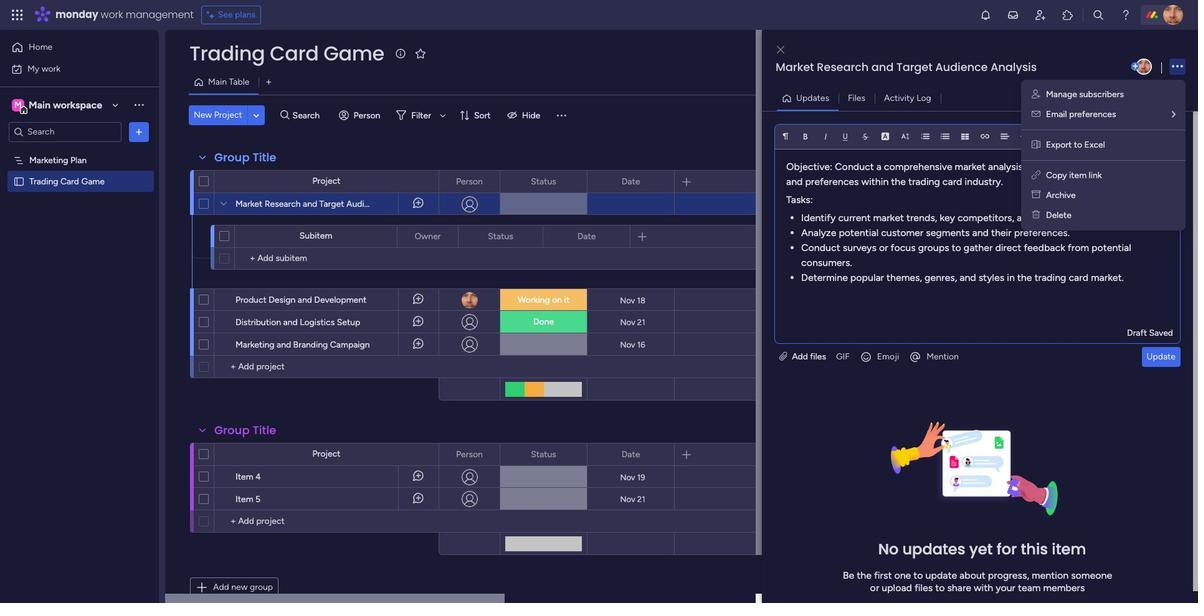 Task type: locate. For each thing, give the bounding box(es) containing it.
trading card game up add view image
[[189, 39, 384, 67]]

one
[[895, 570, 912, 582]]

competitors,
[[958, 212, 1015, 224]]

0 horizontal spatial game
[[81, 176, 105, 187]]

0 vertical spatial card
[[943, 176, 963, 187]]

0 vertical spatial add
[[792, 351, 808, 362]]

1 vertical spatial item
[[236, 494, 253, 505]]

dapulse addbtn image
[[1132, 62, 1140, 70]]

1 horizontal spatial main
[[208, 77, 227, 87]]

add view image
[[266, 78, 271, 87]]

2 group title from the top
[[214, 423, 276, 438]]

market research and target audience analysis up the subitem
[[236, 199, 418, 209]]

files down the update
[[915, 582, 933, 594]]

or
[[880, 242, 889, 253], [871, 582, 880, 594]]

nov for product design and development
[[620, 296, 635, 305]]

0 vertical spatial game
[[324, 39, 384, 67]]

research
[[817, 59, 869, 75], [265, 199, 301, 209]]

0 horizontal spatial trading
[[909, 176, 941, 187]]

0 vertical spatial status
[[531, 176, 557, 187]]

1 horizontal spatial marketing
[[236, 340, 275, 350]]

1 horizontal spatial target
[[897, 59, 933, 75]]

0 vertical spatial item
[[236, 472, 253, 482]]

list box
[[0, 147, 159, 360]]

market up customer at top right
[[874, 212, 904, 224]]

item
[[236, 472, 253, 482], [236, 494, 253, 505]]

0 vertical spatial preferences
[[1070, 109, 1117, 120]]

my
[[27, 63, 39, 74]]

preferences.
[[1015, 227, 1070, 238]]

item left link
[[1070, 170, 1087, 181]]

work right my
[[42, 63, 61, 74]]

group
[[214, 150, 250, 165], [214, 423, 250, 438]]

Status field
[[528, 175, 560, 189], [485, 230, 517, 243], [528, 448, 560, 462]]

21 down 18
[[638, 318, 645, 327]]

or left "focus"
[[880, 242, 889, 253]]

nov down nov 18
[[621, 318, 636, 327]]

market inside field
[[776, 59, 814, 75]]

line image
[[1021, 132, 1030, 141]]

or inside be the first one to update about progress, mention someone or upload files to share with your team members
[[871, 582, 880, 594]]

1 vertical spatial date field
[[575, 230, 599, 243]]

market up industry. at the top right of page
[[955, 161, 986, 172]]

group title for person
[[214, 150, 276, 165]]

menu image
[[556, 109, 568, 122]]

logistics
[[300, 317, 335, 328]]

objective:
[[787, 161, 833, 172]]

design
[[269, 295, 296, 305]]

1 nov from the top
[[620, 296, 635, 305]]

marketing left plan
[[29, 155, 68, 166]]

the
[[892, 176, 906, 187], [1018, 272, 1033, 283], [857, 570, 872, 582]]

2 vertical spatial status
[[531, 449, 557, 460]]

1 group title field from the top
[[211, 150, 280, 166]]

2 nov 21 from the top
[[621, 495, 645, 504]]

potential
[[839, 227, 879, 238], [1092, 242, 1132, 253]]

manage subscribers
[[1047, 89, 1125, 100]]

0 vertical spatial person field
[[453, 175, 486, 189]]

group title field down "angle down" image
[[211, 150, 280, 166]]

list arrow image
[[1173, 110, 1176, 119]]

work for monday
[[101, 7, 123, 22]]

trading down feedback
[[1035, 272, 1067, 283]]

1 horizontal spatial add
[[792, 351, 808, 362]]

or down the first
[[871, 582, 880, 594]]

management
[[126, 7, 194, 22]]

date field for status
[[619, 175, 644, 189]]

nov 19
[[621, 473, 646, 482]]

to
[[1075, 140, 1083, 150], [1026, 161, 1035, 172], [952, 242, 962, 253], [914, 570, 924, 582], [936, 582, 945, 594]]

0 horizontal spatial preferences
[[806, 176, 859, 187]]

research up files
[[817, 59, 869, 75]]

0 vertical spatial group title field
[[211, 150, 280, 166]]

person
[[354, 110, 380, 121], [456, 176, 483, 187], [456, 449, 483, 460]]

see plans
[[218, 9, 256, 20]]

italic image
[[822, 132, 830, 141]]

help image
[[1120, 9, 1133, 21]]

be
[[843, 570, 855, 582]]

table image
[[961, 132, 970, 141]]

trading down comprehensive
[[909, 176, 941, 187]]

1 vertical spatial audience
[[347, 199, 384, 209]]

title up 4
[[253, 423, 276, 438]]

excel
[[1085, 140, 1106, 150]]

1 vertical spatial group
[[214, 423, 250, 438]]

1 horizontal spatial work
[[101, 7, 123, 22]]

and down the design in the left of the page
[[283, 317, 298, 328]]

1 vertical spatial potential
[[1092, 242, 1132, 253]]

it
[[564, 295, 570, 305]]

add for add new group
[[213, 582, 229, 593]]

1 item from the top
[[236, 472, 253, 482]]

and up gather
[[973, 227, 989, 238]]

card left industry. at the top right of page
[[943, 176, 963, 187]]

1 vertical spatial project
[[313, 176, 341, 186]]

nov 21 down nov 18
[[621, 318, 645, 327]]

v2 link image
[[1032, 170, 1041, 181]]

research inside field
[[817, 59, 869, 75]]

1 group from the top
[[214, 150, 250, 165]]

marketing down distribution
[[236, 340, 275, 350]]

date field for owner
[[575, 230, 599, 243]]

analyze
[[802, 227, 837, 238]]

1 vertical spatial target
[[320, 199, 344, 209]]

0 vertical spatial trading card game
[[189, 39, 384, 67]]

1 vertical spatial research
[[265, 199, 301, 209]]

game down plan
[[81, 176, 105, 187]]

home button
[[7, 37, 134, 57]]

main table
[[208, 77, 250, 87]]

0 vertical spatial research
[[817, 59, 869, 75]]

gif
[[837, 351, 850, 362]]

conduct down analyze
[[802, 242, 841, 253]]

add right 'dapulse attachment' icon
[[792, 351, 808, 362]]

target up activity log
[[897, 59, 933, 75]]

person button
[[334, 105, 388, 125]]

option
[[0, 149, 159, 151]]

nov for marketing and branding campaign
[[621, 340, 636, 349]]

game left "show board description" image
[[324, 39, 384, 67]]

with
[[974, 582, 994, 594]]

0 horizontal spatial main
[[29, 99, 51, 111]]

group up item 4
[[214, 423, 250, 438]]

0 horizontal spatial card
[[943, 176, 963, 187]]

updates button
[[777, 88, 839, 108]]

no
[[879, 539, 899, 560]]

to down segments
[[952, 242, 962, 253]]

apps image
[[1062, 9, 1075, 21]]

nov left 19
[[621, 473, 636, 482]]

1 horizontal spatial preferences
[[1070, 109, 1117, 120]]

dapulse attachment image
[[780, 351, 788, 362]]

nov left 18
[[620, 296, 635, 305]]

5 nov from the top
[[621, 495, 636, 504]]

item 5
[[236, 494, 261, 505]]

nov 21 down nov 19
[[621, 495, 645, 504]]

dapulse archived image
[[1032, 190, 1041, 201]]

2 vertical spatial date field
[[619, 448, 644, 462]]

their
[[992, 227, 1012, 238]]

in
[[1007, 272, 1015, 283]]

2 person field from the top
[[453, 448, 486, 462]]

to down the update
[[936, 582, 945, 594]]

2 group from the top
[[214, 423, 250, 438]]

trading card game down the marketing plan
[[29, 176, 105, 187]]

2 horizontal spatial market
[[1036, 212, 1067, 224]]

2 nov from the top
[[621, 318, 636, 327]]

analysis up "owner"
[[386, 199, 418, 209]]

email preferences
[[1047, 109, 1117, 120]]

group title field up item 4
[[211, 423, 280, 439]]

1 vertical spatial or
[[871, 582, 880, 594]]

Person field
[[453, 175, 486, 189], [453, 448, 486, 462]]

format image
[[782, 132, 790, 141]]

options image
[[133, 126, 145, 138]]

1 vertical spatial main
[[29, 99, 51, 111]]

james peterson image left v2 ellipsis image
[[1136, 59, 1153, 75]]

title for date
[[253, 150, 276, 165]]

status field for date
[[528, 175, 560, 189]]

1 vertical spatial trading card game
[[29, 176, 105, 187]]

1 vertical spatial add
[[213, 582, 229, 593]]

export
[[1047, 140, 1072, 150]]

1 horizontal spatial files
[[915, 582, 933, 594]]

marketing plan
[[29, 155, 87, 166]]

1 person field from the top
[[453, 175, 486, 189]]

0 horizontal spatial market research and target audience analysis
[[236, 199, 418, 209]]

objective: conduct a comprehensive market analysis to identify target demographics and preferences within the trading card industry. tasks: identify current market trends, key competitors, and market size. analyze potential customer segments and their preferences. conduct surveys or focus groups to gather direct feedback from potential consumers. determine popular themes, genres, and styles in the trading card market. draft saved
[[787, 161, 1174, 338]]

1 vertical spatial 21
[[638, 495, 645, 504]]

0 horizontal spatial trading
[[29, 176, 58, 187]]

Date field
[[619, 175, 644, 189], [575, 230, 599, 243], [619, 448, 644, 462]]

1 vertical spatial work
[[42, 63, 61, 74]]

Market Research and Target Audience Analysis field
[[773, 59, 1130, 75]]

share
[[948, 582, 972, 594]]

and right the design in the left of the page
[[298, 295, 312, 305]]

title
[[253, 150, 276, 165], [253, 423, 276, 438]]

update
[[1147, 351, 1176, 362]]

the right within
[[892, 176, 906, 187]]

new
[[194, 110, 212, 120]]

preferences down objective:
[[806, 176, 859, 187]]

1 horizontal spatial market
[[776, 59, 814, 75]]

group title up item 4
[[214, 423, 276, 438]]

add inside button
[[213, 582, 229, 593]]

nov 21
[[621, 318, 645, 327], [621, 495, 645, 504]]

0 vertical spatial the
[[892, 176, 906, 187]]

potential up surveys at top right
[[839, 227, 879, 238]]

0 vertical spatial card
[[270, 39, 319, 67]]

preferences inside objective: conduct a comprehensive market analysis to identify target demographics and preferences within the trading card industry. tasks: identify current market trends, key competitors, and market size. analyze potential customer segments and their preferences. conduct surveys or focus groups to gather direct feedback from potential consumers. determine popular themes, genres, and styles in the trading card market. draft saved
[[806, 176, 859, 187]]

4 nov from the top
[[621, 473, 636, 482]]

2 21 from the top
[[638, 495, 645, 504]]

nov left 16
[[621, 340, 636, 349]]

trading right public board image
[[29, 176, 58, 187]]

2 vertical spatial project
[[313, 449, 341, 459]]

checklist image
[[1061, 133, 1071, 141]]

trading up main table
[[189, 39, 265, 67]]

and up the activity
[[872, 59, 894, 75]]

2 vertical spatial status field
[[528, 448, 560, 462]]

nov 18
[[620, 296, 646, 305]]

preferences down manage subscribers
[[1070, 109, 1117, 120]]

1 vertical spatial title
[[253, 423, 276, 438]]

card down plan
[[60, 176, 79, 187]]

demographics
[[1104, 161, 1168, 172]]

main inside main table button
[[208, 77, 227, 87]]

1 vertical spatial analysis
[[386, 199, 418, 209]]

0 vertical spatial 21
[[638, 318, 645, 327]]

card up add view image
[[270, 39, 319, 67]]

item 4
[[236, 472, 261, 482]]

Search field
[[290, 107, 327, 124]]

1 vertical spatial trading
[[29, 176, 58, 187]]

+ Add project text field
[[221, 514, 322, 529]]

0 vertical spatial group title
[[214, 150, 276, 165]]

market up preferences.
[[1036, 212, 1067, 224]]

0 horizontal spatial add
[[213, 582, 229, 593]]

1 vertical spatial files
[[915, 582, 933, 594]]

0 horizontal spatial marketing
[[29, 155, 68, 166]]

trading card game
[[189, 39, 384, 67], [29, 176, 105, 187]]

from
[[1068, 242, 1090, 253]]

james peterson image right help icon
[[1164, 5, 1184, 25]]

1 horizontal spatial card
[[1069, 272, 1089, 283]]

1 vertical spatial date
[[578, 231, 596, 242]]

2 vertical spatial the
[[857, 570, 872, 582]]

2 group title field from the top
[[211, 423, 280, 439]]

date for owner
[[578, 231, 596, 242]]

0 vertical spatial date
[[622, 176, 640, 187]]

main
[[208, 77, 227, 87], [29, 99, 51, 111]]

no updates yet for this item
[[879, 539, 1087, 560]]

project for date
[[313, 449, 341, 459]]

0 vertical spatial audience
[[936, 59, 988, 75]]

email
[[1047, 109, 1068, 120]]

export to excel
[[1047, 140, 1106, 150]]

link image
[[981, 132, 990, 141]]

0 vertical spatial item
[[1070, 170, 1087, 181]]

and
[[872, 59, 894, 75], [787, 176, 803, 187], [303, 199, 317, 209], [1017, 212, 1034, 224], [973, 227, 989, 238], [960, 272, 977, 283], [298, 295, 312, 305], [283, 317, 298, 328], [277, 340, 291, 350]]

monday work management
[[55, 7, 194, 22]]

item left 5 in the left of the page
[[236, 494, 253, 505]]

target
[[1075, 161, 1102, 172]]

1 horizontal spatial market research and target audience analysis
[[776, 59, 1037, 75]]

1 vertical spatial preferences
[[806, 176, 859, 187]]

work
[[101, 7, 123, 22], [42, 63, 61, 74]]

0 vertical spatial trading
[[189, 39, 265, 67]]

item left 4
[[236, 472, 253, 482]]

inbox image
[[1007, 9, 1020, 21]]

21 down 19
[[638, 495, 645, 504]]

1 title from the top
[[253, 150, 276, 165]]

key
[[940, 212, 956, 224]]

main for main workspace
[[29, 99, 51, 111]]

0 horizontal spatial target
[[320, 199, 344, 209]]

distribution and logistics setup
[[236, 317, 360, 328]]

group title down "angle down" image
[[214, 150, 276, 165]]

0 vertical spatial analysis
[[991, 59, 1037, 75]]

0 vertical spatial group
[[214, 150, 250, 165]]

1 vertical spatial group title
[[214, 423, 276, 438]]

analysis up v2 surface invite image
[[991, 59, 1037, 75]]

market
[[776, 59, 814, 75], [236, 199, 263, 209]]

the right the be
[[857, 570, 872, 582]]

2 title from the top
[[253, 423, 276, 438]]

strikethrough image
[[861, 132, 870, 141]]

conduct left the a
[[835, 161, 874, 172]]

plans
[[235, 9, 256, 20]]

1 21 from the top
[[638, 318, 645, 327]]

1 vertical spatial person
[[456, 176, 483, 187]]

1 vertical spatial marketing
[[236, 340, 275, 350]]

market research and target audience analysis
[[776, 59, 1037, 75], [236, 199, 418, 209]]

title down "angle down" image
[[253, 150, 276, 165]]

styles
[[979, 272, 1005, 283]]

0 vertical spatial james peterson image
[[1164, 5, 1184, 25]]

2 item from the top
[[236, 494, 253, 505]]

0 vertical spatial title
[[253, 150, 276, 165]]

arrow down image
[[436, 108, 451, 123]]

james peterson image
[[1164, 5, 1184, 25], [1136, 59, 1153, 75]]

see
[[218, 9, 233, 20]]

item for item 5
[[236, 494, 253, 505]]

files left gif
[[811, 351, 827, 362]]

working on it
[[518, 295, 570, 305]]

activity log button
[[875, 88, 941, 108]]

consumers.
[[802, 257, 853, 268]]

1 horizontal spatial research
[[817, 59, 869, 75]]

target
[[897, 59, 933, 75], [320, 199, 344, 209]]

potential up market.
[[1092, 242, 1132, 253]]

and inside field
[[872, 59, 894, 75]]

main for main table
[[208, 77, 227, 87]]

add
[[792, 351, 808, 362], [213, 582, 229, 593]]

add left new
[[213, 582, 229, 593]]

1 group title from the top
[[214, 150, 276, 165]]

1 horizontal spatial james peterson image
[[1164, 5, 1184, 25]]

within
[[862, 176, 889, 187]]

person for 1st the person field from the bottom of the page
[[456, 449, 483, 460]]

market research and target audience analysis up activity log
[[776, 59, 1037, 75]]

project inside 'button'
[[214, 110, 242, 120]]

first
[[875, 570, 892, 582]]

draft
[[1128, 328, 1148, 338]]

1 vertical spatial the
[[1018, 272, 1033, 283]]

main left table at the left top of page
[[208, 77, 227, 87]]

card left market.
[[1069, 272, 1089, 283]]

nov for item 5
[[621, 495, 636, 504]]

nov down nov 19
[[621, 495, 636, 504]]

0 horizontal spatial trading card game
[[29, 176, 105, 187]]

menu
[[1022, 80, 1186, 231]]

research up the subitem
[[265, 199, 301, 209]]

1 horizontal spatial trading
[[1035, 272, 1067, 283]]

Group Title field
[[211, 150, 280, 166], [211, 423, 280, 439]]

0 vertical spatial main
[[208, 77, 227, 87]]

notifications image
[[980, 9, 992, 21]]

customer
[[882, 227, 924, 238]]

invite members image
[[1035, 9, 1047, 21]]

filter
[[412, 110, 431, 121]]

1 horizontal spatial analysis
[[991, 59, 1037, 75]]

show board description image
[[393, 47, 408, 60]]

group down new project 'button' at the top left of page
[[214, 150, 250, 165]]

work right the monday
[[101, 7, 123, 22]]

3 nov from the top
[[621, 340, 636, 349]]

work inside button
[[42, 63, 61, 74]]

1 horizontal spatial the
[[892, 176, 906, 187]]

identify
[[1038, 161, 1072, 172]]

0 horizontal spatial james peterson image
[[1136, 59, 1153, 75]]

a
[[877, 161, 882, 172]]

0 horizontal spatial the
[[857, 570, 872, 582]]

the right in
[[1018, 272, 1033, 283]]

0 vertical spatial work
[[101, 7, 123, 22]]

project for person
[[313, 176, 341, 186]]

2 vertical spatial person
[[456, 449, 483, 460]]

target up the subitem
[[320, 199, 344, 209]]

0 vertical spatial status field
[[528, 175, 560, 189]]

main right workspace 'icon'
[[29, 99, 51, 111]]

main inside workspace selection element
[[29, 99, 51, 111]]

0 horizontal spatial research
[[265, 199, 301, 209]]

done
[[534, 317, 554, 327]]

see plans button
[[201, 6, 261, 24]]

1 vertical spatial nov 21
[[621, 495, 645, 504]]

card
[[943, 176, 963, 187], [1069, 272, 1089, 283]]

item up mention
[[1052, 539, 1087, 560]]

item for item 4
[[236, 472, 253, 482]]

distribution
[[236, 317, 281, 328]]

1 horizontal spatial trading card game
[[189, 39, 384, 67]]



Task type: describe. For each thing, give the bounding box(es) containing it.
copy item link
[[1047, 170, 1102, 181]]

my work
[[27, 63, 61, 74]]

someone
[[1072, 570, 1113, 582]]

mention
[[927, 351, 959, 362]]

add files
[[790, 351, 827, 362]]

1 vertical spatial james peterson image
[[1136, 59, 1153, 75]]

0 horizontal spatial audience
[[347, 199, 384, 209]]

to right the one
[[914, 570, 924, 582]]

bold image
[[802, 132, 810, 141]]

group for person
[[214, 150, 250, 165]]

19
[[638, 473, 646, 482]]

gather
[[964, 242, 993, 253]]

size image
[[901, 132, 910, 141]]

angle down image
[[253, 111, 259, 120]]

rtl ltr image
[[1041, 132, 1050, 141]]

1 vertical spatial game
[[81, 176, 105, 187]]

v2 ellipsis image
[[1173, 58, 1184, 75]]

target inside field
[[897, 59, 933, 75]]

sort button
[[454, 105, 498, 125]]

0 horizontal spatial card
[[60, 176, 79, 187]]

files inside be the first one to update about progress, mention someone or upload files to share with your team members
[[915, 582, 933, 594]]

close image
[[777, 45, 785, 55]]

1 vertical spatial status
[[488, 231, 514, 242]]

list box containing marketing plan
[[0, 147, 159, 360]]

emoji button
[[855, 347, 905, 367]]

0 horizontal spatial market
[[236, 199, 263, 209]]

upload
[[882, 582, 913, 594]]

groups
[[919, 242, 950, 253]]

comprehensive
[[884, 161, 953, 172]]

log
[[917, 93, 932, 103]]

files
[[848, 93, 866, 103]]

analysis
[[989, 161, 1023, 172]]

branding
[[293, 340, 328, 350]]

working
[[518, 295, 550, 305]]

Search in workspace field
[[26, 125, 104, 139]]

and left styles
[[960, 272, 977, 283]]

4
[[256, 472, 261, 482]]

activity
[[885, 93, 915, 103]]

1 vertical spatial item
[[1052, 539, 1087, 560]]

market.
[[1091, 272, 1124, 283]]

and up + add project text field
[[277, 340, 291, 350]]

+ Add project text field
[[221, 360, 322, 375]]

select product image
[[11, 9, 24, 21]]

1 nov 21 from the top
[[621, 318, 645, 327]]

status for date
[[531, 176, 557, 187]]

update
[[926, 570, 958, 582]]

1 vertical spatial card
[[1069, 272, 1089, 283]]

subscribers
[[1080, 89, 1125, 100]]

status field for person
[[528, 448, 560, 462]]

nov 16
[[621, 340, 646, 349]]

hide
[[522, 110, 541, 121]]

align image
[[1001, 132, 1010, 141]]

5
[[256, 494, 261, 505]]

1 vertical spatial market research and target audience analysis
[[236, 199, 418, 209]]

the inside be the first one to update about progress, mention someone or upload files to share with your team members
[[857, 570, 872, 582]]

1. numbers image
[[921, 132, 930, 141]]

underline image
[[842, 132, 850, 141]]

workspace
[[53, 99, 102, 111]]

trends,
[[907, 212, 938, 224]]

2 vertical spatial date
[[622, 449, 640, 460]]

market research and target audience analysis inside field
[[776, 59, 1037, 75]]

add new group button
[[190, 578, 279, 598]]

and up preferences.
[[1017, 212, 1034, 224]]

add to favorites image
[[414, 47, 427, 60]]

title for person
[[253, 423, 276, 438]]

v2 email column image
[[1032, 109, 1041, 120]]

to down import from excel template outline icon
[[1026, 161, 1035, 172]]

archive
[[1047, 190, 1076, 201]]

development
[[314, 295, 367, 305]]

1 horizontal spatial game
[[324, 39, 384, 67]]

group
[[250, 582, 273, 593]]

genres,
[[925, 272, 958, 283]]

determine
[[802, 272, 848, 283]]

import from excel template outline image
[[1032, 140, 1041, 150]]

16
[[638, 340, 646, 349]]

&bull; bullets image
[[941, 132, 950, 141]]

and up tasks:
[[787, 176, 803, 187]]

copy
[[1047, 170, 1068, 181]]

members
[[1044, 582, 1085, 594]]

menu containing manage subscribers
[[1022, 80, 1186, 231]]

status for person
[[531, 449, 557, 460]]

mention button
[[905, 347, 964, 367]]

trading inside list box
[[29, 176, 58, 187]]

table
[[229, 77, 250, 87]]

1 vertical spatial trading
[[1035, 272, 1067, 283]]

1 vertical spatial status field
[[485, 230, 517, 243]]

main workspace
[[29, 99, 102, 111]]

or inside objective: conduct a comprehensive market analysis to identify target demographics and preferences within the trading card industry. tasks: identify current market trends, key competitors, and market size. analyze potential customer segments and their preferences. conduct surveys or focus groups to gather direct feedback from potential consumers. determine popular themes, genres, and styles in the trading card market. draft saved
[[880, 242, 889, 253]]

current
[[839, 212, 871, 224]]

focus
[[891, 242, 916, 253]]

gif button
[[832, 347, 855, 367]]

0 horizontal spatial market
[[874, 212, 904, 224]]

new project button
[[189, 105, 247, 125]]

workspace options image
[[133, 99, 145, 111]]

date for status
[[622, 176, 640, 187]]

to right checklist 'icon'
[[1075, 140, 1083, 150]]

v2 delete line image
[[1032, 210, 1041, 221]]

group title for date
[[214, 423, 276, 438]]

new project
[[194, 110, 242, 120]]

this
[[1021, 539, 1049, 560]]

plan
[[70, 155, 87, 166]]

direct
[[996, 242, 1022, 253]]

new
[[231, 582, 248, 593]]

1 horizontal spatial card
[[270, 39, 319, 67]]

and up the subitem
[[303, 199, 317, 209]]

mention
[[1032, 570, 1069, 582]]

saved
[[1150, 328, 1174, 338]]

1 horizontal spatial market
[[955, 161, 986, 172]]

hide button
[[502, 105, 548, 125]]

v2 surface invite image
[[1032, 89, 1041, 100]]

search everything image
[[1093, 9, 1105, 21]]

main table button
[[189, 72, 259, 92]]

campaign
[[330, 340, 370, 350]]

segments
[[926, 227, 970, 238]]

marketing for marketing and branding campaign
[[236, 340, 275, 350]]

0 vertical spatial potential
[[839, 227, 879, 238]]

group for date
[[214, 423, 250, 438]]

1 horizontal spatial trading
[[189, 39, 265, 67]]

sort
[[474, 110, 491, 121]]

be the first one to update about progress, mention someone or upload files to share with your team members
[[843, 570, 1113, 594]]

18
[[637, 296, 646, 305]]

+ Add subitem text field
[[241, 251, 341, 266]]

about
[[960, 570, 986, 582]]

person for 1st the person field
[[456, 176, 483, 187]]

group title field for date
[[211, 150, 280, 166]]

product design and development
[[236, 295, 367, 305]]

analysis inside market research and target audience analysis field
[[991, 59, 1037, 75]]

workspace selection element
[[12, 98, 104, 114]]

add new group
[[213, 582, 273, 593]]

0 horizontal spatial analysis
[[386, 199, 418, 209]]

person inside 'popup button'
[[354, 110, 380, 121]]

audience inside field
[[936, 59, 988, 75]]

Trading Card Game field
[[186, 39, 387, 67]]

text color image
[[881, 132, 890, 141]]

team
[[1019, 582, 1041, 594]]

popular
[[851, 272, 885, 283]]

v2 search image
[[280, 108, 290, 122]]

my work button
[[7, 59, 134, 79]]

Owner field
[[412, 230, 444, 243]]

0 horizontal spatial files
[[811, 351, 827, 362]]

0 vertical spatial conduct
[[835, 161, 874, 172]]

setup
[[337, 317, 360, 328]]

workspace image
[[12, 98, 24, 112]]

add for add files
[[792, 351, 808, 362]]

group title field for person
[[211, 423, 280, 439]]

1 horizontal spatial potential
[[1092, 242, 1132, 253]]

yet
[[970, 539, 993, 560]]

work for my
[[42, 63, 61, 74]]

1 vertical spatial conduct
[[802, 242, 841, 253]]

subitem
[[300, 231, 332, 241]]

marketing for marketing plan
[[29, 155, 68, 166]]

your
[[996, 582, 1016, 594]]

for
[[997, 539, 1017, 560]]

public board image
[[13, 175, 25, 187]]



Task type: vqa. For each thing, say whether or not it's contained in the screenshot.
THEN
no



